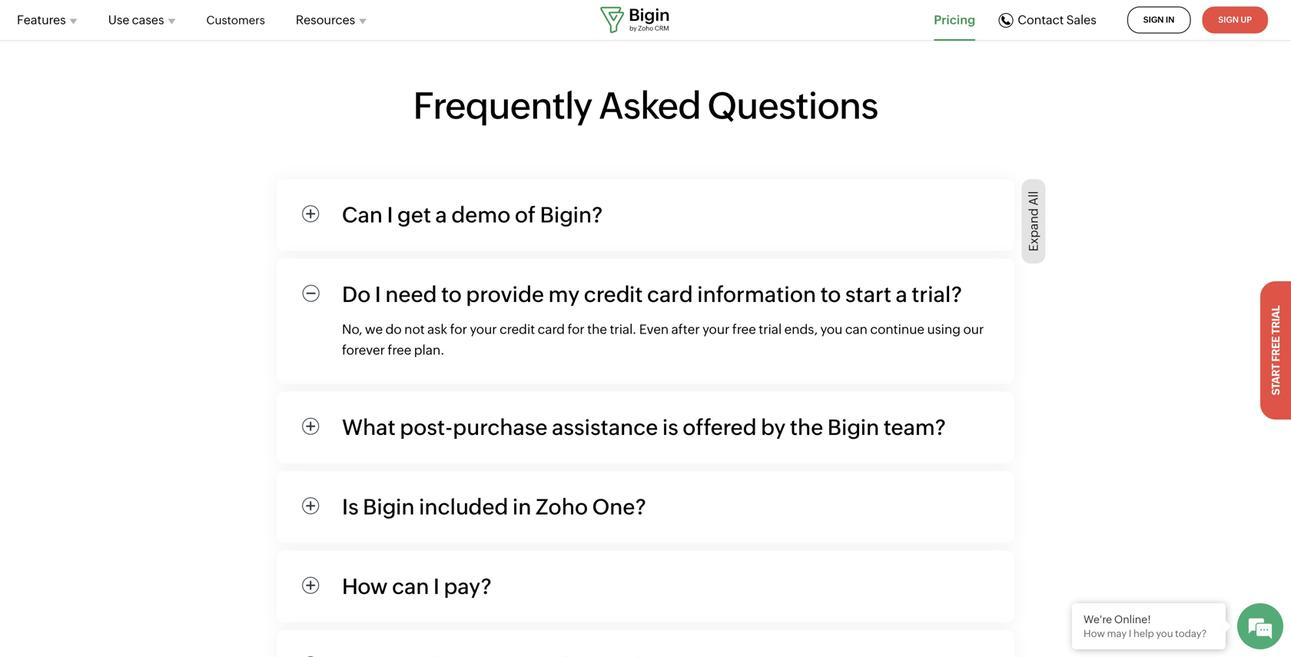 Task type: locate. For each thing, give the bounding box(es) containing it.
credit down provide
[[500, 322, 535, 337]]

questions
[[708, 85, 878, 127]]

1 vertical spatial the
[[790, 415, 824, 440]]

can
[[846, 322, 868, 337], [392, 574, 429, 599]]

card up after
[[647, 282, 693, 307]]

team?
[[884, 415, 946, 440]]

for right ask
[[450, 322, 467, 337]]

card down my
[[538, 322, 565, 337]]

we
[[365, 322, 383, 337]]

1 vertical spatial free
[[388, 343, 412, 358]]

0 vertical spatial you
[[821, 322, 843, 337]]

assistance
[[552, 415, 658, 440]]

0 horizontal spatial your
[[470, 322, 497, 337]]

free
[[733, 322, 756, 337], [388, 343, 412, 358]]

no,
[[342, 322, 362, 337]]

bigin right is
[[363, 495, 415, 519]]

your down provide
[[470, 322, 497, 337]]

1 horizontal spatial can
[[846, 322, 868, 337]]

0 horizontal spatial to
[[441, 282, 462, 307]]

1 vertical spatial credit
[[500, 322, 535, 337]]

need
[[385, 282, 437, 307]]

included
[[419, 495, 509, 519]]

using
[[928, 322, 961, 337]]

ends,
[[785, 322, 818, 337]]

0 horizontal spatial credit
[[500, 322, 535, 337]]

1 horizontal spatial to
[[821, 282, 841, 307]]

my
[[549, 282, 580, 307]]

1 horizontal spatial a
[[896, 282, 908, 307]]

start free trial link
[[1261, 281, 1292, 420]]

0 horizontal spatial you
[[821, 322, 843, 337]]

card
[[647, 282, 693, 307], [538, 322, 565, 337]]

sales
[[1067, 13, 1097, 27]]

1 horizontal spatial credit
[[584, 282, 643, 307]]

plan.
[[414, 343, 445, 358]]

0 horizontal spatial the
[[588, 322, 607, 337]]

0 vertical spatial card
[[647, 282, 693, 307]]

do i need to provide my credit card information to start a trial?
[[342, 282, 962, 307]]

is bigin included in zoho one?
[[342, 495, 646, 519]]

1 vertical spatial bigin
[[363, 495, 415, 519]]

sign in link
[[1128, 7, 1191, 33]]

offered
[[683, 415, 757, 440]]

what post-purchase assistance is offered by the bigin team?
[[342, 415, 946, 440]]

forever
[[342, 343, 385, 358]]

to left start at the right top
[[821, 282, 841, 307]]

1 horizontal spatial you
[[1157, 628, 1174, 640]]

to
[[441, 282, 462, 307], [821, 282, 841, 307]]

1 vertical spatial you
[[1157, 628, 1174, 640]]

1 horizontal spatial how
[[1084, 628, 1106, 640]]

i
[[387, 202, 393, 227], [375, 282, 381, 307], [434, 574, 440, 599], [1129, 628, 1132, 640]]

0 vertical spatial credit
[[584, 282, 643, 307]]

your
[[470, 322, 497, 337], [703, 322, 730, 337]]

sign up
[[1219, 15, 1252, 25]]

i right do
[[375, 282, 381, 307]]

for down my
[[568, 322, 585, 337]]

you
[[821, 322, 843, 337], [1157, 628, 1174, 640]]

i left pay?
[[434, 574, 440, 599]]

how can i pay?
[[342, 574, 492, 599]]

0 horizontal spatial a
[[436, 202, 447, 227]]

i right may
[[1129, 628, 1132, 640]]

a right get
[[436, 202, 447, 227]]

provide
[[466, 282, 544, 307]]

0 horizontal spatial how
[[342, 574, 388, 599]]

for
[[450, 322, 467, 337], [568, 322, 585, 337]]

the
[[588, 322, 607, 337], [790, 415, 824, 440]]

the right "by"
[[790, 415, 824, 440]]

in
[[1166, 15, 1175, 25]]

1 vertical spatial a
[[896, 282, 908, 307]]

0 vertical spatial bigin
[[828, 415, 880, 440]]

we're
[[1084, 614, 1113, 626]]

0 horizontal spatial card
[[538, 322, 565, 337]]

1 vertical spatial how
[[1084, 628, 1106, 640]]

is
[[342, 495, 359, 519]]

0 vertical spatial free
[[733, 322, 756, 337]]

what
[[342, 415, 396, 440]]

of
[[515, 202, 536, 227]]

1 horizontal spatial bigin
[[828, 415, 880, 440]]

2 to from the left
[[821, 282, 841, 307]]

can down start at the right top
[[846, 322, 868, 337]]

you right the ends, on the right of page
[[821, 322, 843, 337]]

credit
[[584, 282, 643, 307], [500, 322, 535, 337]]

a right start at the right top
[[896, 282, 908, 307]]

you inside we're online! how may i help you today?
[[1157, 628, 1174, 640]]

your right after
[[703, 322, 730, 337]]

you right help
[[1157, 628, 1174, 640]]

1 vertical spatial card
[[538, 322, 565, 337]]

a
[[436, 202, 447, 227], [896, 282, 908, 307]]

to up ask
[[441, 282, 462, 307]]

0 horizontal spatial can
[[392, 574, 429, 599]]

0 vertical spatial can
[[846, 322, 868, 337]]

how
[[342, 574, 388, 599], [1084, 628, 1106, 640]]

1 horizontal spatial card
[[647, 282, 693, 307]]

information
[[698, 282, 817, 307]]

help
[[1134, 628, 1155, 640]]

no, we do not ask for your credit card for the trial. even after your free trial ends, you can continue using our forever free plan.
[[342, 322, 984, 358]]

0 vertical spatial a
[[436, 202, 447, 227]]

ask
[[428, 322, 448, 337]]

credit up trial.
[[584, 282, 643, 307]]

trial
[[1270, 306, 1282, 335]]

0 vertical spatial the
[[588, 322, 607, 337]]

how inside we're online! how may i help you today?
[[1084, 628, 1106, 640]]

post-
[[400, 415, 453, 440]]

you inside no, we do not ask for your credit card for the trial. even after your free trial ends, you can continue using our forever free plan.
[[821, 322, 843, 337]]

the left trial.
[[588, 322, 607, 337]]

in
[[513, 495, 532, 519]]

free left trial
[[733, 322, 756, 337]]

2 for from the left
[[568, 322, 585, 337]]

1 horizontal spatial for
[[568, 322, 585, 337]]

bigin left team?
[[828, 415, 880, 440]]

0 horizontal spatial for
[[450, 322, 467, 337]]

contact sales link
[[999, 13, 1097, 27]]

i left get
[[387, 202, 393, 227]]

can
[[342, 202, 383, 227]]

even
[[639, 322, 669, 337]]

demo
[[452, 202, 511, 227]]

bigin
[[828, 415, 880, 440], [363, 495, 415, 519]]

free down the do
[[388, 343, 412, 358]]

1 horizontal spatial your
[[703, 322, 730, 337]]

can left pay?
[[392, 574, 429, 599]]

can i get a demo of bigin?
[[342, 202, 603, 227]]

start
[[846, 282, 892, 307]]



Task type: vqa. For each thing, say whether or not it's contained in the screenshot.
the demo
yes



Task type: describe. For each thing, give the bounding box(es) containing it.
not
[[405, 322, 425, 337]]

use
[[108, 13, 129, 27]]

1 vertical spatial can
[[392, 574, 429, 599]]

trial
[[759, 322, 782, 337]]

do
[[342, 282, 371, 307]]

1 your from the left
[[470, 322, 497, 337]]

0 horizontal spatial free
[[388, 343, 412, 358]]

start
[[1270, 364, 1282, 396]]

up
[[1241, 15, 1252, 25]]

one?
[[592, 495, 646, 519]]

use cases
[[108, 13, 164, 27]]

1 horizontal spatial free
[[733, 322, 756, 337]]

asked
[[599, 85, 701, 127]]

frequently asked questions
[[413, 85, 878, 127]]

bigin?
[[540, 202, 603, 227]]

get
[[397, 202, 431, 227]]

sign
[[1219, 15, 1239, 25]]

is
[[663, 415, 679, 440]]

pricing link
[[934, 11, 976, 29]]

all
[[1027, 191, 1041, 206]]

do
[[386, 322, 402, 337]]

customers
[[206, 13, 265, 27]]

contact
[[1018, 13, 1064, 27]]

i inside we're online! how may i help you today?
[[1129, 628, 1132, 640]]

may
[[1108, 628, 1127, 640]]

sign in
[[1144, 15, 1175, 25]]

0 vertical spatial how
[[342, 574, 388, 599]]

by
[[761, 415, 786, 440]]

features
[[17, 13, 66, 27]]

free
[[1270, 337, 1282, 362]]

frequently
[[413, 85, 593, 127]]

zoho
[[536, 495, 588, 519]]

can inside no, we do not ask for your credit card for the trial. even after your free trial ends, you can continue using our forever free plan.
[[846, 322, 868, 337]]

sign
[[1144, 15, 1164, 25]]

1 for from the left
[[450, 322, 467, 337]]

0 horizontal spatial bigin
[[363, 495, 415, 519]]

cases
[[132, 13, 164, 27]]

purchase
[[453, 415, 548, 440]]

trial.
[[610, 322, 637, 337]]

expand all
[[1027, 191, 1041, 251]]

we're online! how may i help you today?
[[1084, 614, 1207, 640]]

resources
[[296, 13, 355, 27]]

credit inside no, we do not ask for your credit card for the trial. even after your free trial ends, you can continue using our forever free plan.
[[500, 322, 535, 337]]

1 to from the left
[[441, 282, 462, 307]]

card inside no, we do not ask for your credit card for the trial. even after your free trial ends, you can continue using our forever free plan.
[[538, 322, 565, 337]]

our
[[964, 322, 984, 337]]

trial?
[[912, 282, 962, 307]]

pay?
[[444, 574, 492, 599]]

1 horizontal spatial the
[[790, 415, 824, 440]]

after
[[672, 322, 700, 337]]

online!
[[1115, 614, 1152, 626]]

customers link
[[206, 5, 265, 36]]

2 your from the left
[[703, 322, 730, 337]]

sign up link
[[1203, 7, 1269, 33]]

expand
[[1027, 208, 1041, 251]]

today?
[[1176, 628, 1207, 640]]

pricing
[[934, 13, 976, 27]]

contact sales
[[1018, 13, 1097, 27]]

the inside no, we do not ask for your credit card for the trial. even after your free trial ends, you can continue using our forever free plan.
[[588, 322, 607, 337]]

start free trial
[[1270, 306, 1282, 396]]

continue
[[871, 322, 925, 337]]



